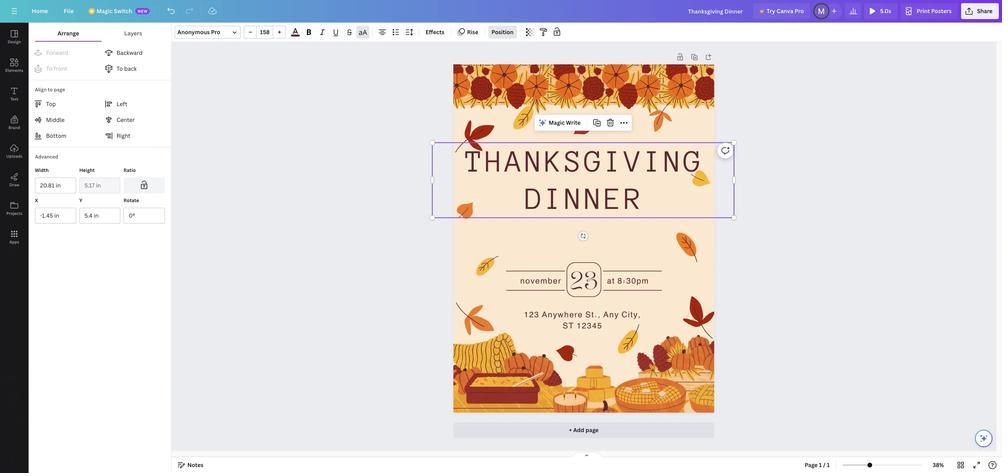 Task type: vqa. For each thing, say whether or not it's contained in the screenshot.
the NEW
yes



Task type: locate. For each thing, give the bounding box(es) containing it.
5.0s button
[[865, 3, 898, 19]]

notes button
[[175, 459, 207, 472]]

pro right anonymous
[[211, 28, 220, 36]]

page right 'add' on the right bottom of the page
[[586, 426, 599, 434]]

align to page list
[[29, 96, 171, 144]]

1
[[819, 461, 822, 469], [827, 461, 830, 469]]

magic inside main menu bar
[[97, 7, 113, 15]]

show pages image
[[568, 452, 606, 458]]

pro
[[795, 7, 804, 15], [211, 28, 220, 36]]

+ add page
[[569, 426, 599, 434]]

1 right '/'
[[827, 461, 830, 469]]

effects
[[426, 28, 445, 36]]

write
[[566, 119, 581, 126]]

1 horizontal spatial 1
[[827, 461, 830, 469]]

0 horizontal spatial 1
[[819, 461, 822, 469]]

magic left switch
[[97, 7, 113, 15]]

left
[[117, 100, 127, 108]]

height
[[79, 167, 95, 174]]

list containing forward
[[29, 45, 171, 77]]

page right 'to'
[[54, 86, 65, 93]]

38% button
[[926, 459, 952, 472]]

brand button
[[0, 108, 29, 137]]

to inside button
[[46, 65, 52, 72]]

city,
[[622, 309, 641, 320]]

main menu bar
[[0, 0, 1003, 23]]

side panel tab list
[[0, 23, 29, 251]]

magic inside button
[[549, 119, 565, 126]]

/
[[824, 461, 826, 469]]

0 horizontal spatial pro
[[211, 28, 220, 36]]

0 horizontal spatial magic
[[97, 7, 113, 15]]

magic left write
[[549, 119, 565, 126]]

#621e2e image
[[291, 35, 300, 37]]

effects button
[[423, 26, 448, 39]]

left button
[[101, 96, 169, 112]]

magic write
[[549, 119, 581, 126]]

X text field
[[40, 208, 71, 223]]

1 vertical spatial page
[[586, 426, 599, 434]]

group
[[244, 26, 286, 39]]

0 horizontal spatial page
[[54, 86, 65, 93]]

dinner
[[525, 183, 644, 215]]

anonymous pro button
[[175, 26, 241, 39]]

november
[[520, 275, 562, 286]]

bottom button
[[30, 128, 98, 144]]

st
[[563, 320, 574, 331]]

rise button
[[455, 26, 482, 39]]

draw button
[[0, 166, 29, 194]]

try canva pro button
[[754, 3, 811, 19]]

to for to front
[[46, 65, 52, 72]]

to front
[[46, 65, 67, 72]]

pro right canva
[[795, 7, 804, 15]]

list
[[29, 45, 171, 77]]

2 1 from the left
[[827, 461, 830, 469]]

0 vertical spatial page
[[54, 86, 65, 93]]

thanksgiving
[[466, 146, 704, 178]]

posters
[[932, 7, 952, 15]]

1 vertical spatial magic
[[549, 119, 565, 126]]

0 vertical spatial pro
[[795, 7, 804, 15]]

file
[[64, 7, 74, 15]]

top button
[[30, 96, 98, 112]]

1 horizontal spatial pro
[[795, 7, 804, 15]]

0 vertical spatial magic
[[97, 7, 113, 15]]

page
[[54, 86, 65, 93], [586, 426, 599, 434]]

Height text field
[[84, 178, 115, 193]]

canva assistant image
[[980, 434, 989, 443]]

to
[[48, 86, 53, 93]]

home link
[[25, 3, 54, 19]]

to back button
[[101, 61, 169, 77]]

width
[[35, 167, 49, 174]]

1 horizontal spatial magic
[[549, 119, 565, 126]]

38%
[[933, 461, 945, 469]]

1 vertical spatial pro
[[211, 28, 220, 36]]

magic
[[97, 7, 113, 15], [549, 119, 565, 126]]

forward
[[46, 49, 68, 56]]

rise
[[467, 28, 479, 36]]

to inside button
[[117, 65, 123, 72]]

12345
[[577, 320, 603, 331]]

middle button
[[30, 112, 98, 128]]

Design title text field
[[682, 3, 751, 19]]

to left front
[[46, 65, 52, 72]]

1 horizontal spatial to
[[117, 65, 123, 72]]

23
[[570, 271, 599, 293]]

pro inside popup button
[[211, 28, 220, 36]]

to left back
[[117, 65, 123, 72]]

st.,
[[586, 309, 601, 320]]

elements button
[[0, 51, 29, 80]]

new
[[138, 8, 148, 14]]

right
[[117, 132, 131, 139]]

layers
[[124, 29, 142, 37]]

page inside button
[[586, 426, 599, 434]]

page 1 / 1
[[805, 461, 830, 469]]

top
[[46, 100, 56, 108]]

1 horizontal spatial page
[[586, 426, 599, 434]]

0 horizontal spatial to
[[46, 65, 52, 72]]

apps button
[[0, 223, 29, 251]]

magic switch
[[97, 7, 132, 15]]

1 to from the left
[[46, 65, 52, 72]]

print posters
[[917, 7, 952, 15]]

y
[[79, 197, 82, 204]]

any
[[603, 309, 619, 320]]

page for + add page
[[586, 426, 599, 434]]

magic for magic switch
[[97, 7, 113, 15]]

design button
[[0, 23, 29, 51]]

Y text field
[[84, 208, 115, 223]]

2 to from the left
[[117, 65, 123, 72]]

to
[[46, 65, 52, 72], [117, 65, 123, 72]]

advanced
[[35, 153, 58, 160]]

rotate
[[124, 197, 139, 204]]

1 left '/'
[[819, 461, 822, 469]]



Task type: describe. For each thing, give the bounding box(es) containing it.
center button
[[101, 112, 169, 128]]

share button
[[962, 3, 1000, 19]]

ratio
[[124, 167, 136, 174]]

print
[[917, 7, 931, 15]]

page for align to page
[[54, 86, 65, 93]]

draw
[[9, 182, 19, 188]]

align to page
[[35, 86, 65, 93]]

123 anywhere st., any city,
[[524, 309, 641, 320]]

position button
[[489, 26, 517, 39]]

brand
[[8, 125, 20, 130]]

magic write button
[[536, 116, 584, 129]]

to front button
[[30, 61, 98, 77]]

file button
[[58, 3, 80, 19]]

anonymous
[[178, 28, 210, 36]]

backward button
[[101, 45, 169, 61]]

home
[[32, 7, 48, 15]]

at
[[607, 275, 615, 286]]

forward button
[[30, 45, 98, 61]]

print posters button
[[901, 3, 959, 19]]

8:30pm
[[618, 275, 649, 286]]

Width text field
[[40, 178, 71, 193]]

at 8:30pm
[[607, 275, 649, 286]]

uploads
[[6, 153, 22, 159]]

layers button
[[102, 26, 165, 41]]

back
[[124, 65, 137, 72]]

add
[[574, 426, 585, 434]]

uploads button
[[0, 137, 29, 166]]

123
[[524, 309, 540, 320]]

share
[[978, 7, 993, 15]]

to for to back
[[117, 65, 123, 72]]

anonymous pro
[[178, 28, 220, 36]]

apps
[[9, 239, 19, 245]]

switch
[[114, 7, 132, 15]]

page
[[805, 461, 818, 469]]

notes
[[188, 461, 204, 469]]

arrange
[[58, 29, 79, 37]]

projects
[[6, 211, 22, 216]]

to back
[[117, 65, 137, 72]]

1 1 from the left
[[819, 461, 822, 469]]

front
[[54, 65, 67, 72]]

5.0s
[[881, 7, 892, 15]]

anywhere
[[542, 309, 583, 320]]

try canva pro
[[767, 7, 804, 15]]

position
[[492, 28, 514, 36]]

elements
[[5, 68, 23, 73]]

middle
[[46, 116, 65, 124]]

try
[[767, 7, 776, 15]]

text button
[[0, 80, 29, 108]]

arrange button
[[35, 26, 102, 41]]

align
[[35, 86, 47, 93]]

– – number field
[[259, 28, 271, 36]]

x
[[35, 197, 38, 204]]

bottom
[[46, 132, 66, 139]]

magic for magic write
[[549, 119, 565, 126]]

Rotate text field
[[129, 208, 160, 223]]

design
[[8, 39, 21, 44]]

pro inside 'button'
[[795, 7, 804, 15]]

+ add page button
[[454, 422, 715, 438]]

right button
[[101, 128, 169, 144]]

text
[[10, 96, 18, 102]]

backward
[[117, 49, 143, 56]]

st 12345
[[563, 320, 603, 331]]

canva
[[777, 7, 794, 15]]

center
[[117, 116, 135, 124]]

+
[[569, 426, 572, 434]]



